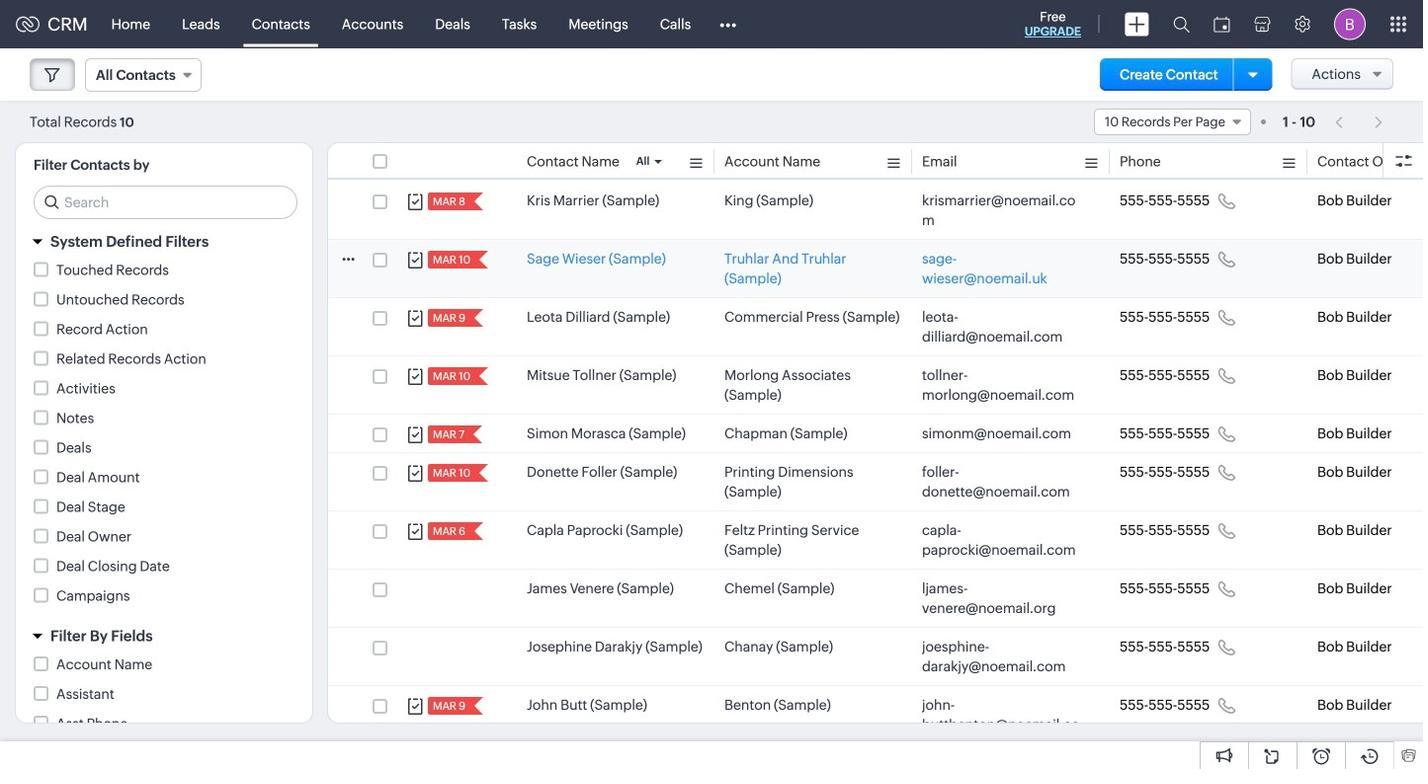 Task type: vqa. For each thing, say whether or not it's contained in the screenshot.
Search element
yes



Task type: describe. For each thing, give the bounding box(es) containing it.
Other Modules field
[[707, 8, 749, 40]]

create menu image
[[1125, 12, 1149, 36]]

Search text field
[[35, 187, 296, 218]]

create menu element
[[1113, 0, 1161, 48]]

logo image
[[16, 16, 40, 32]]

search image
[[1173, 16, 1190, 33]]



Task type: locate. For each thing, give the bounding box(es) containing it.
profile element
[[1322, 0, 1378, 48]]

search element
[[1161, 0, 1202, 48]]

navigation
[[1325, 108, 1393, 136]]

None field
[[85, 58, 201, 92], [1094, 109, 1251, 135], [85, 58, 201, 92], [1094, 109, 1251, 135]]

calendar image
[[1214, 16, 1230, 32]]

profile image
[[1334, 8, 1366, 40]]

row group
[[328, 182, 1423, 765]]



